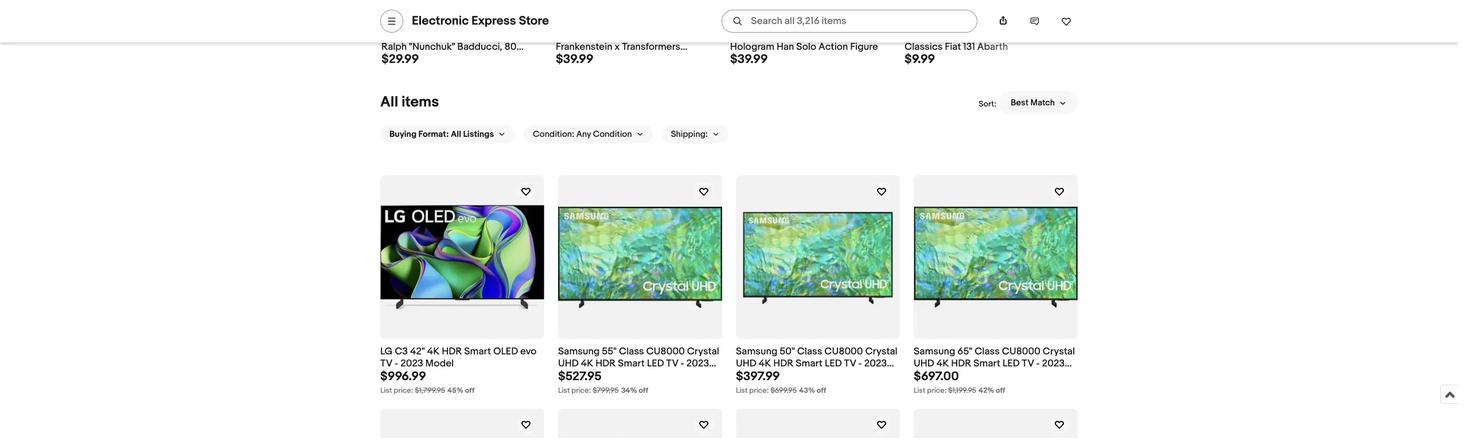 Task type: locate. For each thing, give the bounding box(es) containing it.
smart inside the samsung 50" class cu8000 crystal uhd 4k hdr smart led tv - 2023 model
[[796, 359, 823, 370]]

list down $697.00 on the bottom right
[[914, 387, 926, 396]]

"nunchuk"
[[409, 41, 455, 53]]

samsung
[[558, 347, 600, 358], [736, 347, 778, 358], [914, 347, 956, 358]]

1 horizontal spatial series
[[854, 29, 883, 41]]

3 off from the left
[[817, 387, 826, 396]]

transformers universal monsters frankenstein x transformers frankentron figure : quick view image
[[556, 0, 721, 22]]

$39.99 left "x"
[[556, 52, 594, 67]]

led
[[647, 359, 664, 370], [825, 359, 842, 370], [1003, 359, 1020, 370]]

black
[[828, 29, 852, 41]]

0 horizontal spatial led
[[647, 359, 664, 370]]

1 - from the left
[[395, 359, 398, 370]]

off for $527.95
[[639, 387, 648, 396]]

cu8000 inside samsung 55" class cu8000 crystal uhd 4k hdr smart led tv - 2023 model
[[646, 347, 685, 358]]

-
[[395, 359, 398, 370], [681, 359, 684, 370], [858, 359, 862, 370], [1036, 359, 1040, 370]]

crystal inside samsung 65" class cu8000 crystal uhd 4k hdr smart led tv - 2023 model
[[1043, 347, 1075, 358]]

0 horizontal spatial series
[[500, 29, 528, 41]]

hdr right 42"
[[442, 347, 462, 358]]

1 class from the left
[[619, 347, 644, 358]]

series
[[500, 29, 528, 41], [854, 29, 883, 41]]

0 horizontal spatial all
[[380, 94, 398, 112]]

hot wheels car culture modern classics fiat 131 abarth : quick view image
[[905, 0, 1070, 22]]

1 horizontal spatial uhd
[[736, 359, 757, 370]]

1 horizontal spatial class
[[797, 347, 822, 358]]

1 samsung from the left
[[558, 347, 600, 358]]

4k inside samsung 55" class cu8000 crystal uhd 4k hdr smart led tv - 2023 model
[[581, 359, 593, 370]]

off right 42%
[[996, 387, 1006, 396]]

all
[[380, 94, 398, 112], [451, 129, 461, 140]]

4k right 42"
[[427, 347, 440, 358]]

0 horizontal spatial 6"
[[530, 29, 539, 41]]

2 hasbro from the left
[[730, 29, 763, 41]]

price: inside $697.00 list price: $1,199.95 42% off
[[927, 387, 947, 396]]

express
[[472, 14, 516, 29]]

fiat
[[945, 41, 961, 53]]

tv for $397.99
[[844, 359, 856, 370]]

$39.99 down star
[[730, 52, 768, 67]]

condition: any condition
[[533, 129, 632, 140]]

hasbro for $29.99
[[382, 29, 414, 41]]

off inside $397.99 list price: $699.95 43% off
[[817, 387, 826, 396]]

- inside samsung 55" class cu8000 crystal uhd 4k hdr smart led tv - 2023 model
[[681, 359, 684, 370]]

2 horizontal spatial figure
[[850, 41, 878, 53]]

figure
[[850, 41, 878, 53], [413, 53, 441, 64], [611, 53, 639, 64]]

items
[[402, 94, 439, 112]]

cu8000 right 55"
[[646, 347, 685, 358]]

tv for $527.95
[[666, 359, 678, 370]]

list down the $397.99
[[736, 387, 748, 396]]

list down $996.99
[[380, 387, 392, 396]]

3 tv from the left
[[844, 359, 856, 370]]

1 horizontal spatial figure
[[611, 53, 639, 64]]

figure inside 'transformers universal monsters frankenstein x transformers frankentron figure'
[[611, 53, 639, 64]]

series inside hasbro star wars the black series 6" hologram han solo action figure
[[854, 29, 883, 41]]

cu8000 right 50"
[[825, 347, 863, 358]]

1 horizontal spatial crystal
[[865, 347, 898, 358]]

class right 65"
[[975, 347, 1000, 358]]

list inside the $527.95 list price: $799.95 34% off
[[558, 387, 570, 396]]

led inside samsung 65" class cu8000 crystal uhd 4k hdr smart led tv - 2023 model
[[1003, 359, 1020, 370]]

3 - from the left
[[858, 359, 862, 370]]

model inside samsung 65" class cu8000 crystal uhd 4k hdr smart led tv - 2023 model
[[914, 371, 942, 382]]

hdr for $527.95
[[596, 359, 616, 370]]

0 vertical spatial all
[[380, 94, 398, 112]]

2023 inside the samsung 50" class cu8000 crystal uhd 4k hdr smart led tv - 2023 model
[[864, 359, 887, 370]]

3 crystal from the left
[[1043, 347, 1075, 358]]

transformers up frankenstein
[[556, 29, 614, 41]]

3 cu8000 from the left
[[1002, 347, 1041, 358]]

1 vertical spatial action
[[382, 53, 411, 64]]

2 2023 from the left
[[687, 359, 709, 370]]

6" down store
[[530, 29, 539, 41]]

series inside hasbro g.i. joe classified series 6" ralph "nunchuk" badducci, 80 action figure
[[500, 29, 528, 41]]

- inside samsung 65" class cu8000 crystal uhd 4k hdr smart led tv - 2023 model
[[1036, 359, 1040, 370]]

list down $527.95
[[558, 387, 570, 396]]

transformers down universal
[[622, 41, 681, 53]]

figure down "x"
[[611, 53, 639, 64]]

hdr
[[442, 347, 462, 358], [596, 359, 616, 370], [773, 359, 794, 370], [951, 359, 972, 370]]

listings
[[463, 129, 494, 140]]

class inside the samsung 50" class cu8000 crystal uhd 4k hdr smart led tv - 2023 model
[[797, 347, 822, 358]]

price: for $697.00
[[927, 387, 947, 396]]

hasbro inside hasbro star wars the black series 6" hologram han solo action figure
[[730, 29, 763, 41]]

2 horizontal spatial uhd
[[914, 359, 935, 370]]

tv inside samsung 55" class cu8000 crystal uhd 4k hdr smart led tv - 2023 model
[[666, 359, 678, 370]]

2 crystal from the left
[[865, 347, 898, 358]]

best match
[[1011, 97, 1055, 108]]

4k up $1,199.95
[[937, 359, 949, 370]]

2 6" from the left
[[885, 29, 894, 41]]

3 2023 from the left
[[864, 359, 887, 370]]

2023 inside samsung 65" class cu8000 crystal uhd 4k hdr smart led tv - 2023 model
[[1042, 359, 1065, 370]]

model inside the samsung 50" class cu8000 crystal uhd 4k hdr smart led tv - 2023 model
[[736, 371, 765, 382]]

list inside $397.99 list price: $699.95 43% off
[[736, 387, 748, 396]]

samsung 65" class cu8000 crystal uhd 4k hdr smart led tv - 2023 model
[[914, 347, 1075, 382]]

all left 'items'
[[380, 94, 398, 112]]

price: down $527.95
[[572, 387, 591, 396]]

hasbro star wars the black series 6" hologram han solo action figure : quick view image
[[730, 0, 896, 22]]

1 horizontal spatial all
[[451, 129, 461, 140]]

2 tv from the left
[[666, 359, 678, 370]]

0 horizontal spatial figure
[[413, 53, 441, 64]]

1 series from the left
[[500, 29, 528, 41]]

- inside the samsung 50" class cu8000 crystal uhd 4k hdr smart led tv - 2023 model
[[858, 359, 862, 370]]

0 horizontal spatial samsung
[[558, 347, 600, 358]]

4k up $699.95
[[759, 359, 771, 370]]

1 vertical spatial all
[[451, 129, 461, 140]]

hasbro inside hasbro g.i. joe classified series 6" ralph "nunchuk" badducci, 80 action figure
[[382, 29, 414, 41]]

2 cu8000 from the left
[[825, 347, 863, 358]]

off
[[465, 387, 475, 396], [639, 387, 648, 396], [817, 387, 826, 396], [996, 387, 1006, 396]]

hdr for $697.00
[[951, 359, 972, 370]]

hasbro up ralph
[[382, 29, 414, 41]]

1 hasbro from the left
[[382, 29, 414, 41]]

2 class from the left
[[797, 347, 822, 358]]

list inside $996.99 list price: $1,799.95 45% off
[[380, 387, 392, 396]]

1 horizontal spatial samsung
[[736, 347, 778, 358]]

hdr inside samsung 65" class cu8000 crystal uhd 4k hdr smart led tv - 2023 model
[[951, 359, 972, 370]]

3 class from the left
[[975, 347, 1000, 358]]

$9.99
[[905, 52, 935, 67]]

1 off from the left
[[465, 387, 475, 396]]

65"
[[958, 347, 973, 358]]

led inside samsung 55" class cu8000 crystal uhd 4k hdr smart led tv - 2023 model
[[647, 359, 664, 370]]

class inside samsung 55" class cu8000 crystal uhd 4k hdr smart led tv - 2023 model
[[619, 347, 644, 358]]

50"
[[780, 347, 795, 358]]

model inside the lg c3 42" 4k hdr smart oled evo tv - 2023 model
[[425, 359, 454, 370]]

$39.99 for transformers universal monsters frankenstein x transformers frankentron figure
[[556, 52, 594, 67]]

hasbro for $39.99
[[730, 29, 763, 41]]

1 2023 from the left
[[401, 359, 423, 370]]

- for $697.00
[[1036, 359, 1040, 370]]

crystal inside samsung 55" class cu8000 crystal uhd 4k hdr smart led tv - 2023 model
[[687, 347, 719, 358]]

$39.99 for hasbro star wars the black series 6" hologram han solo action figure
[[730, 52, 768, 67]]

off inside $996.99 list price: $1,799.95 45% off
[[465, 387, 475, 396]]

action
[[819, 41, 848, 53], [382, 53, 411, 64]]

model for $697.00
[[914, 371, 942, 382]]

55"
[[602, 347, 617, 358]]

transformers
[[556, 29, 614, 41], [622, 41, 681, 53]]

samsung inside samsung 65" class cu8000 crystal uhd 4k hdr smart led tv - 2023 model
[[914, 347, 956, 358]]

0 horizontal spatial uhd
[[558, 359, 579, 370]]

samsung 65" class cu8000 crystal uhd 4k hdr smart led tv - 2023 model : quick view image
[[914, 176, 1078, 340]]

crystal inside the samsung 50" class cu8000 crystal uhd 4k hdr smart led tv - 2023 model
[[865, 347, 898, 358]]

class right 55"
[[619, 347, 644, 358]]

electronic express store
[[412, 14, 549, 29]]

g.i.
[[416, 29, 431, 41]]

smart up 43%
[[796, 359, 823, 370]]

0 horizontal spatial cu8000
[[646, 347, 685, 358]]

131
[[963, 41, 975, 53]]

classics
[[905, 41, 943, 53]]

2 horizontal spatial cu8000
[[1002, 347, 1041, 358]]

smart up 34%
[[618, 359, 645, 370]]

car
[[959, 29, 975, 41]]

hasbro g.i. joe classified series 6" ralph "nunchuk" badducci, 80 action figure : quick view image
[[382, 0, 547, 22]]

lg 50 inch class ur9000 series led 4k uhd smart webos tv-2023 : quick view image
[[558, 410, 722, 439]]

hasbro star wars the black series 6" hologram han solo action figure button
[[730, 29, 896, 53]]

3 list from the left
[[736, 387, 748, 396]]

hot wheels car culture modern classics fiat 131 abarth
[[905, 29, 1048, 53]]

4 2023 from the left
[[1042, 359, 1065, 370]]

1 list from the left
[[380, 387, 392, 396]]

4k for $397.99
[[759, 359, 771, 370]]

cu8000 inside samsung 65" class cu8000 crystal uhd 4k hdr smart led tv - 2023 model
[[1002, 347, 1041, 358]]

hdr inside samsung 55" class cu8000 crystal uhd 4k hdr smart led tv - 2023 model
[[596, 359, 616, 370]]

class right 50"
[[797, 347, 822, 358]]

price: inside $397.99 list price: $699.95 43% off
[[749, 387, 769, 396]]

off right 34%
[[639, 387, 648, 396]]

price: down the $397.99
[[749, 387, 769, 396]]

3 samsung from the left
[[914, 347, 956, 358]]

42"
[[410, 347, 425, 358]]

model inside samsung 55" class cu8000 crystal uhd 4k hdr smart led tv - 2023 model
[[558, 371, 587, 382]]

any
[[576, 129, 591, 140]]

0 horizontal spatial transformers
[[556, 29, 614, 41]]

off inside the $527.95 list price: $799.95 34% off
[[639, 387, 648, 396]]

smart up 42%
[[974, 359, 1001, 370]]

2 list from the left
[[558, 387, 570, 396]]

action inside hasbro g.i. joe classified series 6" ralph "nunchuk" badducci, 80 action figure
[[382, 53, 411, 64]]

samsung 50" class cu8000 crystal uhd 4k hdr smart led tv - 2023 model button
[[736, 347, 900, 382]]

store
[[519, 14, 549, 29]]

format:
[[419, 129, 449, 140]]

cu8000
[[646, 347, 685, 358], [825, 347, 863, 358], [1002, 347, 1041, 358]]

4 tv from the left
[[1022, 359, 1034, 370]]

frankentron
[[556, 53, 609, 64]]

samsung up $527.95
[[558, 347, 600, 358]]

tv for $697.00
[[1022, 359, 1034, 370]]

crystal for $527.95
[[687, 347, 719, 358]]

price: down $697.00 on the bottom right
[[927, 387, 947, 396]]

cu8000 for $397.99
[[825, 347, 863, 358]]

$697.00
[[914, 370, 959, 385]]

4k inside the lg c3 42" 4k hdr smart oled evo tv - 2023 model
[[427, 347, 440, 358]]

1 led from the left
[[647, 359, 664, 370]]

1 horizontal spatial cu8000
[[825, 347, 863, 358]]

samsung for $697.00
[[914, 347, 956, 358]]

list for $697.00
[[914, 387, 926, 396]]

4k for $527.95
[[581, 359, 593, 370]]

1 6" from the left
[[530, 29, 539, 41]]

4k inside samsung 65" class cu8000 crystal uhd 4k hdr smart led tv - 2023 model
[[937, 359, 949, 370]]

hot wheels car culture modern classics fiat 131 abarth button
[[905, 29, 1070, 53]]

cu8000 inside the samsung 50" class cu8000 crystal uhd 4k hdr smart led tv - 2023 model
[[825, 347, 863, 358]]

star
[[765, 29, 782, 41]]

1 uhd from the left
[[558, 359, 579, 370]]

han
[[777, 41, 794, 53]]

price: down $996.99
[[394, 387, 413, 396]]

hdr down 65"
[[951, 359, 972, 370]]

series right black
[[854, 29, 883, 41]]

figure inside hasbro g.i. joe classified series 6" ralph "nunchuk" badducci, 80 action figure
[[413, 53, 441, 64]]

samsung inside the samsung 50" class cu8000 crystal uhd 4k hdr smart led tv - 2023 model
[[736, 347, 778, 358]]

led inside the samsung 50" class cu8000 crystal uhd 4k hdr smart led tv - 2023 model
[[825, 359, 842, 370]]

price: inside the $527.95 list price: $799.95 34% off
[[572, 387, 591, 396]]

1 horizontal spatial 6"
[[885, 29, 894, 41]]

model for $397.99
[[736, 371, 765, 382]]

0 horizontal spatial $39.99
[[556, 52, 594, 67]]

list
[[380, 387, 392, 396], [558, 387, 570, 396], [736, 387, 748, 396], [914, 387, 926, 396]]

4 price: from the left
[[927, 387, 947, 396]]

2 horizontal spatial led
[[1003, 359, 1020, 370]]

crystal
[[687, 347, 719, 358], [865, 347, 898, 358], [1043, 347, 1075, 358]]

hasbro g.i. joe classified series 6" ralph "nunchuk" badducci, 80 action figure button
[[382, 29, 547, 64]]

samsung for $527.95
[[558, 347, 600, 358]]

hdr down 50"
[[773, 359, 794, 370]]

figure down black
[[850, 41, 878, 53]]

0 horizontal spatial class
[[619, 347, 644, 358]]

2 off from the left
[[639, 387, 648, 396]]

smart inside samsung 55" class cu8000 crystal uhd 4k hdr smart led tv - 2023 model
[[618, 359, 645, 370]]

uhd
[[558, 359, 579, 370], [736, 359, 757, 370], [914, 359, 935, 370]]

1 horizontal spatial transformers
[[622, 41, 681, 53]]

$397.99 list price: $699.95 43% off
[[736, 370, 826, 396]]

2023 inside samsung 55" class cu8000 crystal uhd 4k hdr smart led tv - 2023 model
[[687, 359, 709, 370]]

smart inside samsung 65" class cu8000 crystal uhd 4k hdr smart led tv - 2023 model
[[974, 359, 1001, 370]]

1 horizontal spatial hasbro
[[730, 29, 763, 41]]

samsung 55" class cu8000 crystal uhd 4k hdr smart led tv - 2023 model
[[558, 347, 719, 382]]

4 off from the left
[[996, 387, 1006, 396]]

smart left oled
[[464, 347, 491, 358]]

figure down "nunchuk" on the left top
[[413, 53, 441, 64]]

4k up $799.95
[[581, 359, 593, 370]]

price:
[[394, 387, 413, 396], [572, 387, 591, 396], [749, 387, 769, 396], [927, 387, 947, 396]]

0 horizontal spatial action
[[382, 53, 411, 64]]

$397.99
[[736, 370, 780, 385]]

transformers universal monsters frankenstein x transformers frankentron figure button
[[556, 29, 721, 64]]

action down ralph
[[382, 53, 411, 64]]

1 $39.99 from the left
[[556, 52, 594, 67]]

2 - from the left
[[681, 359, 684, 370]]

action inside hasbro star wars the black series 6" hologram han solo action figure
[[819, 41, 848, 53]]

figure inside hasbro star wars the black series 6" hologram han solo action figure
[[850, 41, 878, 53]]

series up 80
[[500, 29, 528, 41]]

2 horizontal spatial samsung
[[914, 347, 956, 358]]

$527.95
[[558, 370, 602, 385]]

1 tv from the left
[[380, 359, 392, 370]]

figure for $29.99
[[413, 53, 441, 64]]

4k inside the samsung 50" class cu8000 crystal uhd 4k hdr smart led tv - 2023 model
[[759, 359, 771, 370]]

2 $39.99 from the left
[[730, 52, 768, 67]]

off for $397.99
[[817, 387, 826, 396]]

1 price: from the left
[[394, 387, 413, 396]]

samsung 50" class cu8000 crystal uhd 4k hdr smart led tv - 2023 model : quick view image
[[736, 176, 900, 340]]

3 price: from the left
[[749, 387, 769, 396]]

1 horizontal spatial led
[[825, 359, 842, 370]]

1 horizontal spatial action
[[819, 41, 848, 53]]

2023
[[401, 359, 423, 370], [687, 359, 709, 370], [864, 359, 887, 370], [1042, 359, 1065, 370]]

tv inside the samsung 50" class cu8000 crystal uhd 4k hdr smart led tv - 2023 model
[[844, 359, 856, 370]]

4 list from the left
[[914, 387, 926, 396]]

2 samsung from the left
[[736, 347, 778, 358]]

cu8000 right 65"
[[1002, 347, 1041, 358]]

hdr down 55"
[[596, 359, 616, 370]]

hdr inside the samsung 50" class cu8000 crystal uhd 4k hdr smart led tv - 2023 model
[[773, 359, 794, 370]]

uhd inside samsung 55" class cu8000 crystal uhd 4k hdr smart led tv - 2023 model
[[558, 359, 579, 370]]

0 vertical spatial transformers
[[556, 29, 614, 41]]

2 uhd from the left
[[736, 359, 757, 370]]

1 horizontal spatial $39.99
[[730, 52, 768, 67]]

cu8000 for $527.95
[[646, 347, 685, 358]]

$996.99
[[380, 370, 426, 385]]

class
[[619, 347, 644, 358], [797, 347, 822, 358], [975, 347, 1000, 358]]

condition
[[593, 129, 632, 140]]

$1,799.95
[[415, 387, 445, 396]]

3 uhd from the left
[[914, 359, 935, 370]]

6" left hot
[[885, 29, 894, 41]]

figure for $39.99
[[850, 41, 878, 53]]

list inside $697.00 list price: $1,199.95 42% off
[[914, 387, 926, 396]]

2 price: from the left
[[572, 387, 591, 396]]

all right format:
[[451, 129, 461, 140]]

off right 43%
[[817, 387, 826, 396]]

2 horizontal spatial crystal
[[1043, 347, 1075, 358]]

off inside $697.00 list price: $1,199.95 42% off
[[996, 387, 1006, 396]]

modern
[[1013, 29, 1048, 41]]

model
[[425, 359, 454, 370], [558, 371, 587, 382], [736, 371, 765, 382], [914, 371, 942, 382]]

3 led from the left
[[1003, 359, 1020, 370]]

price: inside $996.99 list price: $1,799.95 45% off
[[394, 387, 413, 396]]

action down black
[[819, 41, 848, 53]]

tv inside samsung 65" class cu8000 crystal uhd 4k hdr smart led tv - 2023 model
[[1022, 359, 1034, 370]]

4 - from the left
[[1036, 359, 1040, 370]]

hasbro
[[382, 29, 414, 41], [730, 29, 763, 41]]

0 horizontal spatial crystal
[[687, 347, 719, 358]]

samsung inside samsung 55" class cu8000 crystal uhd 4k hdr smart led tv - 2023 model
[[558, 347, 600, 358]]

2 led from the left
[[825, 359, 842, 370]]

uhd inside samsung 65" class cu8000 crystal uhd 4k hdr smart led tv - 2023 model
[[914, 359, 935, 370]]

uhd inside the samsung 50" class cu8000 crystal uhd 4k hdr smart led tv - 2023 model
[[736, 359, 757, 370]]

class for $527.95
[[619, 347, 644, 358]]

- for $397.99
[[858, 359, 862, 370]]

class inside samsung 65" class cu8000 crystal uhd 4k hdr smart led tv - 2023 model
[[975, 347, 1000, 358]]

2 series from the left
[[854, 29, 883, 41]]

0 horizontal spatial hasbro
[[382, 29, 414, 41]]

universal
[[617, 29, 658, 41]]

all inside buying format: all listings popup button
[[451, 129, 461, 140]]

wars
[[785, 29, 807, 41]]

uhd for $527.95
[[558, 359, 579, 370]]

samsung up the $397.99
[[736, 347, 778, 358]]

cu8000 for $697.00
[[1002, 347, 1041, 358]]

1 cu8000 from the left
[[646, 347, 685, 358]]

led for $397.99
[[825, 359, 842, 370]]

samsung up $697.00 on the bottom right
[[914, 347, 956, 358]]

0 vertical spatial action
[[819, 41, 848, 53]]

off right 45%
[[465, 387, 475, 396]]

hot
[[905, 29, 921, 41]]

hasbro up hologram
[[730, 29, 763, 41]]

1 crystal from the left
[[687, 347, 719, 358]]

smart for $397.99
[[796, 359, 823, 370]]

2 horizontal spatial class
[[975, 347, 1000, 358]]



Task type: vqa. For each thing, say whether or not it's contained in the screenshot.
(2) in the Limited Edition (2)
no



Task type: describe. For each thing, give the bounding box(es) containing it.
6" inside hasbro star wars the black series 6" hologram han solo action figure
[[885, 29, 894, 41]]

c3
[[395, 347, 408, 358]]

buying
[[390, 129, 417, 140]]

lg c3 42" 4k hdr smart oled evo tv - 2023 model button
[[380, 347, 544, 371]]

model for $527.95
[[558, 371, 587, 382]]

all items
[[380, 94, 439, 112]]

list for $527.95
[[558, 387, 570, 396]]

crystal for $697.00
[[1043, 347, 1075, 358]]

electronic express store link
[[412, 14, 549, 29]]

culture
[[977, 29, 1010, 41]]

x
[[615, 41, 620, 53]]

list for $397.99
[[736, 387, 748, 396]]

oled
[[493, 347, 518, 358]]

34%
[[621, 387, 637, 396]]

lg c3 42" 4k hdr smart oled evo tv - 2023 model : quick view image
[[380, 206, 544, 310]]

smart inside the lg c3 42" 4k hdr smart oled evo tv - 2023 model
[[464, 347, 491, 358]]

best match button
[[1000, 91, 1078, 114]]

classified
[[453, 29, 498, 41]]

wheels
[[923, 29, 957, 41]]

samsung 50" class cu8000 crystal uhd 4k hdr smart led tv - 2023 model
[[736, 347, 898, 382]]

shipping:
[[671, 129, 708, 140]]

action for $29.99
[[382, 53, 411, 64]]

uhd for $697.00
[[914, 359, 935, 370]]

- for $527.95
[[681, 359, 684, 370]]

lg
[[380, 347, 393, 358]]

joe
[[434, 29, 450, 41]]

condition:
[[533, 129, 574, 140]]

samsung 55" class cu8000 crystal uhd 4k hdr smart led tv - 2023 model : quick view image
[[558, 207, 722, 308]]

price: for $527.95
[[572, 387, 591, 396]]

Search all 3,216 items field
[[722, 10, 978, 33]]

list for $996.99
[[380, 387, 392, 396]]

off for $697.00
[[996, 387, 1006, 396]]

2023 inside the lg c3 42" 4k hdr smart oled evo tv - 2023 model
[[401, 359, 423, 370]]

solo
[[797, 41, 817, 53]]

$799.95
[[593, 387, 619, 396]]

$527.95 list price: $799.95 34% off
[[558, 370, 648, 396]]

led for $697.00
[[1003, 359, 1020, 370]]

samsung 50" class q60c qled 4k smart tizen tv (2023 model) : quick view image
[[736, 410, 900, 439]]

samsung 55" class cu8000 crystal uhd 4k hdr smart led tv - 2023 model button
[[558, 347, 722, 382]]

monsters
[[660, 29, 702, 41]]

sort:
[[979, 99, 997, 109]]

2023 for $527.95
[[687, 359, 709, 370]]

6" inside hasbro g.i. joe classified series 6" ralph "nunchuk" badducci, 80 action figure
[[530, 29, 539, 41]]

class for $697.00
[[975, 347, 1000, 358]]

$29.99
[[382, 52, 419, 67]]

best
[[1011, 97, 1029, 108]]

badducci,
[[457, 41, 502, 53]]

the
[[809, 29, 825, 41]]

match
[[1031, 97, 1055, 108]]

45%
[[448, 387, 464, 396]]

hdr inside the lg c3 42" 4k hdr smart oled evo tv - 2023 model
[[442, 347, 462, 358]]

hdr for $397.99
[[773, 359, 794, 370]]

- inside the lg c3 42" 4k hdr smart oled evo tv - 2023 model
[[395, 359, 398, 370]]

price: for $397.99
[[749, 387, 769, 396]]

price: for $996.99
[[394, 387, 413, 396]]

1 vertical spatial transformers
[[622, 41, 681, 53]]

$697.00 list price: $1,199.95 42% off
[[914, 370, 1006, 396]]

save this seller electronic_express image
[[1061, 16, 1072, 26]]

2023 for $697.00
[[1042, 359, 1065, 370]]

led for $527.95
[[647, 359, 664, 370]]

buying format: all listings button
[[380, 125, 515, 144]]

crystal for $397.99
[[865, 347, 898, 358]]

4k for $697.00
[[937, 359, 949, 370]]

smart for $527.95
[[618, 359, 645, 370]]

42%
[[979, 387, 994, 396]]

evo
[[520, 347, 537, 358]]

condition: any condition button
[[524, 125, 653, 144]]

hasbro star wars the black series 6" hologram han solo action figure
[[730, 29, 894, 53]]

$699.95
[[771, 387, 797, 396]]

frankenstein
[[556, 41, 613, 53]]

abarth
[[978, 41, 1008, 53]]

shipping: button
[[662, 125, 729, 144]]

lg c3 42" 4k hdr smart oled evo tv - 2023 model
[[380, 347, 537, 370]]

samsung 65" class cu8000 crystal uhd 4k hdr smart led tv - 2023 model button
[[914, 347, 1078, 382]]

tv inside the lg c3 42" 4k hdr smart oled evo tv - 2023 model
[[380, 359, 392, 370]]

$996.99 list price: $1,799.95 45% off
[[380, 370, 475, 396]]

ralph
[[382, 41, 407, 53]]

43%
[[799, 387, 815, 396]]

off for $996.99
[[465, 387, 475, 396]]

smart for $697.00
[[974, 359, 1001, 370]]

80
[[505, 41, 517, 53]]

electronic
[[412, 14, 469, 29]]

uhd for $397.99
[[736, 359, 757, 370]]

2023 for $397.99
[[864, 359, 887, 370]]

action for $39.99
[[819, 41, 848, 53]]

hologram
[[730, 41, 775, 53]]

class for $397.99
[[797, 347, 822, 358]]

transformers universal monsters frankenstein x transformers frankentron figure
[[556, 29, 702, 64]]

buying format: all listings
[[390, 129, 494, 140]]

hasbro g.i. joe classified series 6" ralph "nunchuk" badducci, 80 action figure
[[382, 29, 539, 64]]

$1,199.95
[[949, 387, 977, 396]]

samsung for $397.99
[[736, 347, 778, 358]]



